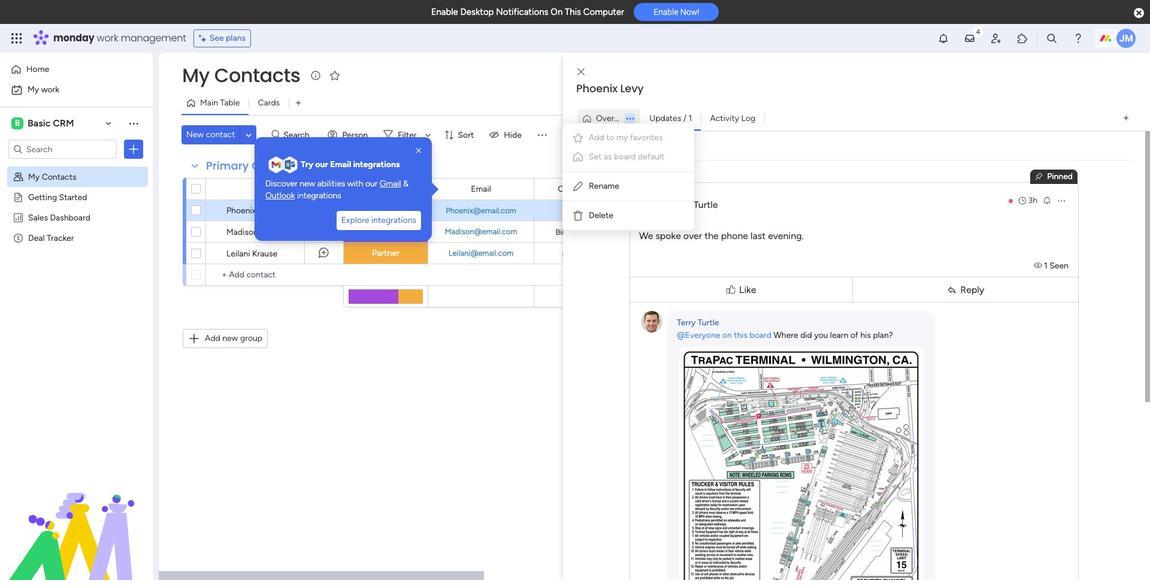Task type: describe. For each thing, give the bounding box(es) containing it.
notifications
[[496, 7, 549, 17]]

inc.
[[584, 227, 597, 236]]

my
[[617, 132, 628, 143]]

my work option
[[7, 80, 146, 100]]

try our email integrations
[[301, 160, 400, 170]]

Primary Contacts field
[[203, 158, 305, 174]]

notifications image
[[938, 32, 950, 44]]

3h link
[[1018, 195, 1038, 207]]

deal for deal tracker
[[28, 233, 45, 243]]

deal name 1
[[654, 227, 695, 236]]

workspace selection element
[[11, 116, 76, 131]]

levy inside 'field'
[[621, 81, 644, 96]]

add for add new group
[[205, 333, 220, 343]]

updates / 1
[[650, 113, 693, 123]]

rename
[[589, 181, 620, 191]]

pear
[[563, 249, 580, 258]]

my contacts inside list box
[[28, 171, 76, 182]]

turtle for the bottom terry turtle link
[[698, 318, 720, 328]]

leilani
[[227, 249, 250, 259]]

phoenix levy inside 'field'
[[577, 81, 644, 96]]

activity log button
[[702, 109, 765, 128]]

add for add to my favorites
[[589, 132, 605, 143]]

help image
[[1073, 32, 1085, 44]]

Company field
[[555, 183, 598, 196]]

we
[[640, 230, 654, 242]]

abilities
[[317, 179, 345, 189]]

terry for the bottom terry turtle link
[[677, 318, 696, 328]]

work for my
[[41, 85, 59, 95]]

reply button
[[856, 280, 1077, 300]]

enable now!
[[654, 7, 700, 17]]

basic crm
[[28, 117, 74, 129]]

2 vertical spatial 1
[[1045, 261, 1048, 271]]

dapulse close image
[[1135, 7, 1145, 19]]

main table button
[[182, 94, 249, 113]]

main
[[200, 98, 218, 108]]

monday work management
[[53, 31, 186, 45]]

spoke
[[656, 230, 682, 242]]

home
[[26, 64, 49, 74]]

lottie animation element
[[0, 459, 153, 580]]

my inside "option"
[[28, 85, 39, 95]]

krause
[[252, 249, 278, 259]]

favorites
[[630, 132, 663, 143]]

discover
[[266, 179, 298, 189]]

contact
[[259, 183, 290, 194]]

madison@email.com link
[[443, 227, 520, 236]]

outlook
[[266, 190, 295, 201]]

turtle for the top terry turtle link
[[694, 199, 718, 210]]

hide
[[504, 130, 522, 140]]

contacts inside list box
[[42, 171, 76, 182]]

@everyone on this board link
[[677, 330, 772, 340]]

add to my favorites image
[[572, 132, 584, 144]]

see plans button
[[193, 29, 251, 47]]

deal for deal name 1
[[654, 227, 669, 236]]

to
[[607, 132, 615, 143]]

board inside set as board default 'menu item'
[[614, 152, 636, 162]]

Search field
[[281, 126, 317, 143]]

enable now! button
[[634, 3, 720, 21]]

Email field
[[468, 183, 494, 196]]

email inside email field
[[471, 184, 491, 194]]

add to my favorites menu item
[[572, 131, 685, 145]]

terry turtle for the bottom terry turtle link
[[677, 318, 720, 328]]

b
[[15, 118, 20, 128]]

v2 search image
[[272, 128, 281, 142]]

his
[[861, 330, 872, 340]]

public dashboard image
[[13, 212, 24, 223]]

type
[[377, 184, 395, 194]]

started
[[59, 192, 87, 202]]

jeremy miller image
[[1117, 29, 1137, 48]]

overview
[[596, 113, 632, 123]]

terry for the top terry turtle link
[[670, 199, 692, 210]]

on
[[723, 330, 732, 340]]

activity log
[[711, 113, 756, 123]]

evening.
[[769, 230, 804, 242]]

reply
[[961, 284, 985, 295]]

enable for enable now!
[[654, 7, 679, 17]]

see all updates link
[[575, 137, 659, 156]]

person button
[[323, 125, 375, 144]]

1 customer from the top
[[367, 205, 405, 215]]

computer
[[584, 7, 625, 17]]

0 horizontal spatial phoenix
[[227, 206, 256, 216]]

hsbf
[[567, 206, 586, 215]]

my work link
[[7, 80, 146, 100]]

select product image
[[11, 32, 23, 44]]

my inside list box
[[28, 171, 40, 182]]

phone
[[722, 230, 749, 242]]

where
[[774, 330, 799, 340]]

search everything image
[[1047, 32, 1059, 44]]

home option
[[7, 60, 146, 79]]

set
[[589, 152, 602, 162]]

primary
[[206, 158, 249, 173]]

table
[[220, 98, 240, 108]]

you
[[815, 330, 829, 340]]

company
[[558, 184, 595, 194]]

bindeer
[[556, 227, 583, 236]]

seen
[[1050, 261, 1069, 271]]

explore integrations
[[342, 215, 417, 226]]

0 vertical spatial terry turtle link
[[670, 199, 718, 210]]

add to my favorites
[[589, 132, 663, 143]]

discover new abilities with our gmail & outlook integrations
[[266, 179, 409, 201]]

updates
[[623, 141, 654, 151]]

monday marketplace image
[[1017, 32, 1029, 44]]

plan?
[[874, 330, 894, 340]]

see all updates
[[597, 141, 654, 151]]

Type field
[[374, 183, 398, 196]]

column information image
[[712, 184, 721, 194]]

v2 seen image
[[1035, 261, 1045, 271]]

madison doyle
[[227, 227, 282, 237]]

log
[[742, 113, 756, 123]]

add to favorites image
[[329, 69, 341, 81]]

Phoenix Levy field
[[574, 81, 1138, 97]]

my work
[[28, 85, 59, 95]]

set as board default image
[[572, 151, 584, 163]]

primary contacts
[[206, 158, 302, 173]]

hide button
[[485, 125, 529, 144]]

workspace image
[[11, 117, 23, 130]]

outlook button
[[266, 190, 295, 202]]

madison
[[227, 227, 258, 237]]

getting started
[[28, 192, 87, 202]]

@everyone
[[677, 330, 721, 340]]



Task type: vqa. For each thing, say whether or not it's contained in the screenshot.
the rightmost the "Public Dashboard" icon
no



Task type: locate. For each thing, give the bounding box(es) containing it.
crm
[[53, 117, 74, 129]]

0 vertical spatial terry
[[670, 199, 692, 210]]

0 vertical spatial see
[[210, 33, 224, 43]]

v2 floating column image
[[1036, 171, 1048, 183]]

deal tracker
[[28, 233, 74, 243]]

contacts for my contacts field
[[214, 62, 301, 89]]

now!
[[681, 7, 700, 17]]

0 vertical spatial integrations
[[353, 160, 400, 170]]

Search in workspace field
[[25, 142, 100, 156]]

basic
[[28, 117, 51, 129]]

add left to
[[589, 132, 605, 143]]

turtle down column information image
[[694, 199, 718, 210]]

1 vertical spatial integrations
[[297, 190, 342, 201]]

update feed image
[[964, 32, 976, 44]]

madison@email.com
[[445, 227, 518, 236]]

sales
[[28, 212, 48, 222]]

new down try at the top of the page
[[300, 179, 315, 189]]

turtle up the @everyone
[[698, 318, 720, 328]]

2 customer from the top
[[367, 227, 405, 237]]

updates
[[650, 113, 682, 123]]

terry
[[670, 199, 692, 210], [677, 318, 696, 328]]

1 vertical spatial our
[[366, 179, 378, 189]]

over
[[684, 230, 703, 242]]

1 vertical spatial add
[[205, 333, 220, 343]]

0 vertical spatial board
[[614, 152, 636, 162]]

0 vertical spatial options image
[[128, 143, 140, 155]]

invite members image
[[991, 32, 1003, 44]]

0 vertical spatial add view image
[[296, 99, 301, 108]]

filter button
[[379, 125, 435, 144]]

0 horizontal spatial see
[[210, 33, 224, 43]]

board right this
[[750, 330, 772, 340]]

set as board default menu item
[[572, 150, 685, 164]]

0 horizontal spatial enable
[[431, 7, 458, 17]]

new contact
[[186, 129, 235, 140]]

0 vertical spatial add
[[589, 132, 605, 143]]

new
[[300, 179, 315, 189], [223, 333, 238, 343]]

levy
[[621, 81, 644, 96], [258, 206, 276, 216]]

customer down type field
[[367, 205, 405, 215]]

filter
[[398, 130, 417, 140]]

contacts inside field
[[252, 158, 302, 173]]

1 horizontal spatial work
[[97, 31, 118, 45]]

phoenix@email.com
[[446, 206, 517, 215]]

last
[[751, 230, 766, 242]]

contacts up the cards
[[214, 62, 301, 89]]

set as board default
[[589, 152, 665, 162]]

work
[[97, 31, 118, 45], [41, 85, 59, 95]]

add view image
[[296, 99, 301, 108], [1124, 114, 1129, 123]]

like
[[740, 284, 757, 295]]

menu
[[563, 123, 695, 230]]

1 vertical spatial terry
[[677, 318, 696, 328]]

see for see plans
[[210, 33, 224, 43]]

terry turtle for the top terry turtle link
[[670, 199, 718, 210]]

dashboard
[[50, 212, 90, 222]]

terry turtle up the @everyone
[[677, 318, 720, 328]]

phoenix levy up overview
[[577, 81, 644, 96]]

terry turtle
[[670, 199, 718, 210], [677, 318, 720, 328]]

deal down sales
[[28, 233, 45, 243]]

1 horizontal spatial add
[[589, 132, 605, 143]]

name
[[671, 227, 690, 236]]

1 vertical spatial see
[[597, 141, 611, 151]]

phoenix inside 'field'
[[577, 81, 618, 96]]

deal
[[654, 227, 669, 236], [28, 233, 45, 243]]

list box
[[0, 164, 153, 410]]

new inside button
[[223, 333, 238, 343]]

enable desktop notifications on this computer
[[431, 7, 625, 17]]

gmail
[[380, 179, 401, 189]]

1 vertical spatial phoenix levy
[[227, 206, 276, 216]]

1 inside button
[[689, 113, 693, 123]]

management
[[121, 31, 186, 45]]

add inside menu item
[[589, 132, 605, 143]]

sales dashboard
[[28, 212, 90, 222]]

see up as
[[597, 141, 611, 151]]

terry up name
[[670, 199, 692, 210]]

rename image
[[572, 180, 584, 192]]

0 horizontal spatial deal
[[28, 233, 45, 243]]

terry turtle link down column information image
[[670, 199, 718, 210]]

0 horizontal spatial phoenix levy
[[227, 206, 276, 216]]

0 vertical spatial phoenix levy
[[577, 81, 644, 96]]

my contacts
[[182, 62, 301, 89], [28, 171, 76, 182]]

close image
[[578, 67, 585, 76]]

new for add
[[223, 333, 238, 343]]

bindeer inc.
[[556, 227, 597, 236]]

learn
[[831, 330, 849, 340]]

0 horizontal spatial my contacts
[[28, 171, 76, 182]]

angle down image
[[246, 130, 252, 139]]

options image
[[622, 115, 639, 122]]

1 for deal name 1
[[692, 227, 695, 236]]

1 horizontal spatial email
[[471, 184, 491, 194]]

deal right "we"
[[654, 227, 669, 236]]

4 image
[[973, 25, 984, 38]]

getting
[[28, 192, 57, 202]]

see left plans
[[210, 33, 224, 43]]

0 horizontal spatial levy
[[258, 206, 276, 216]]

1 horizontal spatial levy
[[621, 81, 644, 96]]

add new group
[[205, 333, 263, 343]]

1 vertical spatial board
[[750, 330, 772, 340]]

1 horizontal spatial my contacts
[[182, 62, 301, 89]]

contacts up discover
[[252, 158, 302, 173]]

0 vertical spatial my contacts
[[182, 62, 301, 89]]

desktop
[[461, 7, 494, 17]]

0 horizontal spatial new
[[223, 333, 238, 343]]

&
[[403, 179, 409, 189]]

1 horizontal spatial phoenix
[[577, 81, 618, 96]]

0 vertical spatial levy
[[621, 81, 644, 96]]

menu image
[[536, 129, 548, 141]]

phoenix down close icon
[[577, 81, 618, 96]]

integrations inside button
[[372, 215, 417, 226]]

sort button
[[439, 125, 481, 144]]

@everyone on this board where did you learn of his plan?
[[677, 330, 894, 340]]

my down home
[[28, 85, 39, 95]]

1 horizontal spatial see
[[597, 141, 611, 151]]

new inside the discover new abilities with our gmail & outlook integrations
[[300, 179, 315, 189]]

1 vertical spatial terry turtle link
[[677, 318, 720, 328]]

updates / 1 button
[[641, 109, 702, 128]]

1 vertical spatial customer
[[367, 227, 405, 237]]

my contacts up getting started
[[28, 171, 76, 182]]

default
[[638, 152, 665, 162]]

0 horizontal spatial our
[[316, 160, 328, 170]]

0 horizontal spatial board
[[614, 152, 636, 162]]

1 vertical spatial email
[[471, 184, 491, 194]]

explore integrations button
[[337, 211, 421, 230]]

contacts up getting started
[[42, 171, 76, 182]]

1 horizontal spatial enable
[[654, 7, 679, 17]]

this
[[565, 7, 582, 17]]

new for discover
[[300, 179, 315, 189]]

option
[[0, 166, 153, 168]]

phoenix levy up madison doyle
[[227, 206, 276, 216]]

0 horizontal spatial add
[[205, 333, 220, 343]]

integrations down type field
[[372, 215, 417, 226]]

did
[[801, 330, 813, 340]]

see plans
[[210, 33, 246, 43]]

work down home
[[41, 85, 59, 95]]

1 horizontal spatial phoenix levy
[[577, 81, 644, 96]]

enable left desktop at the top of the page
[[431, 7, 458, 17]]

1 vertical spatial turtle
[[698, 318, 720, 328]]

contact
[[206, 129, 235, 140]]

1 vertical spatial phoenix
[[227, 206, 256, 216]]

1 horizontal spatial new
[[300, 179, 315, 189]]

0 vertical spatial email
[[330, 160, 351, 170]]

the
[[705, 230, 719, 242]]

1 vertical spatial terry turtle
[[677, 318, 720, 328]]

work for monday
[[97, 31, 118, 45]]

cards
[[258, 98, 280, 108]]

1 vertical spatial add view image
[[1124, 114, 1129, 123]]

gmail button
[[380, 178, 401, 190]]

/
[[684, 113, 687, 123]]

show board description image
[[309, 70, 323, 82]]

delete image
[[572, 210, 584, 222]]

add left group
[[205, 333, 220, 343]]

1 vertical spatial my contacts
[[28, 171, 76, 182]]

work inside "option"
[[41, 85, 59, 95]]

workspace options image
[[128, 117, 140, 129]]

new
[[186, 129, 204, 140]]

1 horizontal spatial options image
[[1057, 196, 1067, 206]]

my up getting
[[28, 171, 40, 182]]

tracker
[[47, 233, 74, 243]]

arrow down image
[[421, 128, 435, 142]]

activity
[[711, 113, 740, 123]]

levy up options icon
[[621, 81, 644, 96]]

reminder image
[[1043, 195, 1053, 205]]

see for see all updates
[[597, 141, 611, 151]]

1 right name
[[692, 227, 695, 236]]

integrations inside the discover new abilities with our gmail & outlook integrations
[[297, 190, 342, 201]]

enable
[[431, 7, 458, 17], [654, 7, 679, 17]]

deal inside list box
[[28, 233, 45, 243]]

our inside the discover new abilities with our gmail & outlook integrations
[[366, 179, 378, 189]]

+ Add contact text field
[[212, 268, 338, 282]]

menu containing add to my favorites
[[563, 123, 695, 230]]

0 vertical spatial work
[[97, 31, 118, 45]]

my contacts up table
[[182, 62, 301, 89]]

1 horizontal spatial add view image
[[1124, 114, 1129, 123]]

we spoke over the phone last evening.
[[640, 230, 804, 242]]

our right with
[[366, 179, 378, 189]]

add inside button
[[205, 333, 220, 343]]

my up the main
[[182, 62, 210, 89]]

phoenix up madison at the left top of page
[[227, 206, 256, 216]]

overview button
[[578, 109, 641, 128]]

main table
[[200, 98, 240, 108]]

0 vertical spatial phoenix
[[577, 81, 618, 96]]

1 vertical spatial work
[[41, 85, 59, 95]]

sort
[[458, 130, 474, 140]]

customer down explore integrations
[[367, 227, 405, 237]]

terry up the @everyone
[[677, 318, 696, 328]]

try
[[301, 160, 314, 170]]

board down see all updates
[[614, 152, 636, 162]]

terry turtle link up the @everyone
[[677, 318, 720, 328]]

0 vertical spatial terry turtle
[[670, 199, 718, 210]]

1 vertical spatial options image
[[1057, 196, 1067, 206]]

0 vertical spatial our
[[316, 160, 328, 170]]

0 vertical spatial new
[[300, 179, 315, 189]]

options image down workspace options icon
[[128, 143, 140, 155]]

my
[[182, 62, 210, 89], [28, 85, 39, 95], [28, 171, 40, 182]]

integrations up gmail
[[353, 160, 400, 170]]

options image right reminder image
[[1057, 196, 1067, 206]]

2 vertical spatial integrations
[[372, 215, 417, 226]]

public board image
[[13, 191, 24, 203]]

1 horizontal spatial deal
[[654, 227, 669, 236]]

1 vertical spatial new
[[223, 333, 238, 343]]

0 vertical spatial customer
[[367, 205, 405, 215]]

terry turtle down column information image
[[670, 199, 718, 210]]

plans
[[226, 33, 246, 43]]

My Contacts field
[[179, 62, 304, 89]]

group
[[240, 333, 263, 343]]

0 vertical spatial 1
[[689, 113, 693, 123]]

list box containing my contacts
[[0, 164, 153, 410]]

our right try at the top of the page
[[316, 160, 328, 170]]

explore
[[342, 215, 370, 226]]

email up abilities
[[330, 160, 351, 170]]

0 horizontal spatial work
[[41, 85, 59, 95]]

new left group
[[223, 333, 238, 343]]

1 right / at the right top
[[689, 113, 693, 123]]

enable for enable desktop notifications on this computer
[[431, 7, 458, 17]]

turtle
[[694, 199, 718, 210], [698, 318, 720, 328]]

1 vertical spatial levy
[[258, 206, 276, 216]]

home link
[[7, 60, 146, 79]]

partner
[[372, 248, 400, 258]]

0 horizontal spatial options image
[[128, 143, 140, 155]]

lottie animation image
[[0, 459, 153, 580]]

enable inside button
[[654, 7, 679, 17]]

0 horizontal spatial email
[[330, 160, 351, 170]]

1 left seen
[[1045, 261, 1048, 271]]

3h
[[1029, 195, 1038, 206]]

0 vertical spatial turtle
[[694, 199, 718, 210]]

new contact button
[[182, 125, 240, 144]]

email
[[330, 160, 351, 170], [471, 184, 491, 194]]

contacts for primary contacts field
[[252, 158, 302, 173]]

0 horizontal spatial add view image
[[296, 99, 301, 108]]

options image
[[128, 143, 140, 155], [1057, 196, 1067, 206]]

email up the phoenix@email.com at the top of the page
[[471, 184, 491, 194]]

enable left now!
[[654, 7, 679, 17]]

integrations down abilities
[[297, 190, 342, 201]]

1 for updates / 1
[[689, 113, 693, 123]]

phoenix@email.com link
[[444, 206, 519, 215]]

leilani@email.com link
[[446, 249, 516, 258]]

1 horizontal spatial our
[[366, 179, 378, 189]]

monday
[[53, 31, 94, 45]]

1 vertical spatial 1
[[692, 227, 695, 236]]

levy down outlook button at the top of page
[[258, 206, 276, 216]]

1 horizontal spatial board
[[750, 330, 772, 340]]

work right monday
[[97, 31, 118, 45]]



